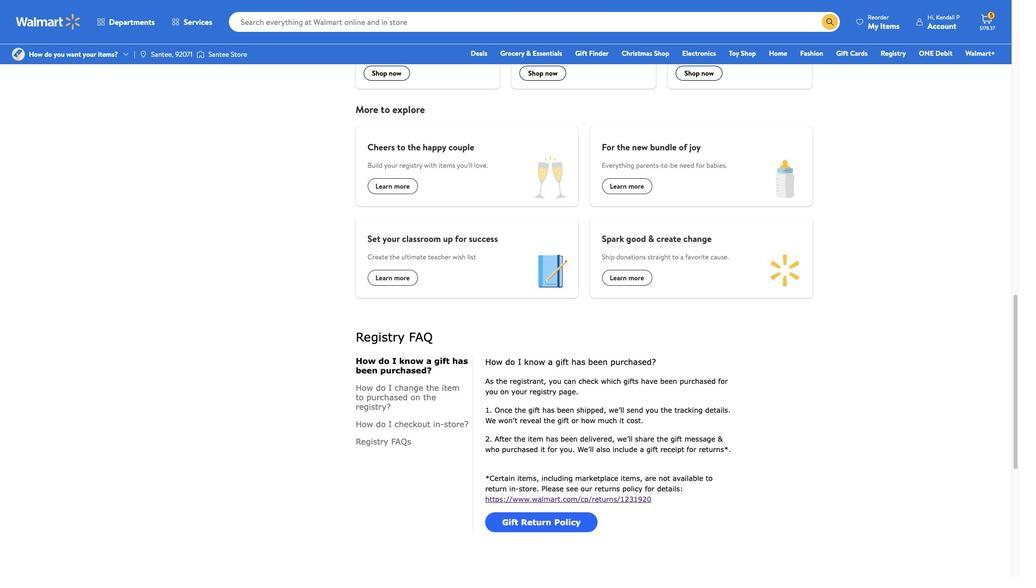 Task type: vqa. For each thing, say whether or not it's contained in the screenshot.


Task type: describe. For each thing, give the bounding box(es) containing it.
you'll
[[457, 161, 473, 170]]

party!
[[676, 48, 694, 58]]

learn more for good
[[610, 273, 645, 283]]

cheers to the happy couple
[[368, 141, 475, 154]]

new
[[632, 141, 648, 154]]

to-
[[661, 161, 671, 170]]

christmas shop
[[622, 48, 670, 58]]

my
[[868, 20, 879, 31]]

how
[[29, 49, 43, 59]]

learn for for
[[610, 181, 627, 191]]

1 vertical spatial up
[[443, 233, 453, 245]]

now for the
[[389, 68, 402, 78]]

 image for santee store
[[197, 49, 205, 59]]

more for the
[[629, 181, 645, 191]]

1 vertical spatial you
[[54, 49, 65, 59]]

shop down party! at the right of page
[[685, 68, 700, 78]]

cheers to the happy couple. build your registry with items you'll love. learn more. image
[[524, 152, 578, 206]]

for the new bundle of joy
[[602, 141, 701, 154]]

your inside 'custom cakes & cupcakes order yours online & pick up at your local walmart bakery.'
[[615, 38, 629, 48]]

registry link
[[877, 48, 911, 59]]

bakery.
[[547, 48, 569, 58]]

electronics link
[[678, 48, 721, 59]]

reorder
[[868, 13, 889, 21]]

love.
[[474, 161, 488, 170]]

learn for spark
[[610, 273, 627, 283]]

debit
[[936, 48, 953, 58]]

parents-
[[636, 161, 661, 170]]

& right 'cakes'
[[576, 22, 582, 34]]

santee, 92071
[[151, 49, 193, 59]]

need for all
[[723, 38, 738, 48]]

the inside the tableware dodge the dishes with ideal party plates & more.
[[386, 38, 396, 48]]

toy shop link
[[725, 48, 761, 59]]

do
[[44, 49, 52, 59]]

hi, kendall p account
[[928, 13, 960, 31]]

local
[[630, 38, 644, 48]]

registry
[[881, 48, 906, 58]]

more
[[356, 103, 379, 116]]

essentials
[[533, 48, 563, 58]]

1 horizontal spatial for
[[696, 161, 705, 170]]

items
[[881, 20, 900, 31]]

learn for cheers
[[376, 181, 393, 191]]

5 $178.37
[[980, 11, 996, 31]]

toy
[[729, 48, 740, 58]]

learn for set
[[376, 273, 393, 283]]

gift cards
[[837, 48, 868, 58]]

success
[[469, 233, 498, 245]]

ultimate
[[402, 252, 427, 262]]

1 vertical spatial a
[[681, 252, 684, 262]]

santee
[[209, 49, 229, 59]]

one
[[919, 48, 934, 58]]

ship
[[602, 252, 615, 262]]

items?
[[98, 49, 118, 59]]

pick
[[584, 38, 597, 48]]

your right want
[[83, 49, 96, 59]]

good
[[627, 233, 646, 245]]

couple
[[449, 141, 475, 154]]

shop now for all
[[685, 68, 714, 78]]

the up registry at the top left of page
[[408, 141, 421, 154]]

explore
[[393, 103, 425, 116]]

p
[[957, 13, 960, 21]]

tableware dodge the dishes with ideal party plates & more.
[[364, 22, 489, 58]]

1 vertical spatial with
[[424, 161, 437, 170]]

learn more for to
[[376, 181, 410, 191]]

teacher
[[428, 252, 451, 262]]

& inside the tableware dodge the dishes with ideal party plates & more.
[[485, 38, 489, 48]]

cheers
[[368, 141, 395, 154]]

& down "order"
[[527, 48, 531, 58]]

learn more button for the
[[602, 178, 652, 194]]

hi,
[[928, 13, 935, 21]]

cause.
[[711, 252, 729, 262]]

build your registry with items you'll love.
[[368, 161, 488, 170]]

dishes
[[397, 38, 416, 48]]

joy
[[690, 141, 701, 154]]

walmart
[[520, 48, 545, 58]]

more for good
[[629, 273, 645, 283]]

store
[[231, 49, 247, 59]]

gift finder
[[575, 48, 609, 58]]

list
[[468, 252, 476, 262]]

yours
[[540, 38, 556, 48]]

1 vertical spatial for
[[455, 233, 467, 245]]

search icon image
[[826, 18, 834, 26]]

kendall
[[937, 13, 955, 21]]

list containing tableware
[[350, 0, 819, 89]]

gift finder link
[[571, 48, 614, 59]]

change
[[684, 233, 712, 245]]

how do you want your items?
[[29, 49, 118, 59]]

christmas shop link
[[618, 48, 674, 59]]

christmas
[[622, 48, 653, 58]]

straight
[[648, 252, 671, 262]]

need for parents-
[[680, 161, 695, 170]]

everything inside shop all everything you need in one place—it's a party!
[[676, 38, 709, 48]]

shop all everything you need in one place—it's a party!
[[676, 22, 795, 58]]

ship donations straight to a favorite cause.
[[602, 252, 729, 262]]

up inside 'custom cakes & cupcakes order yours online & pick up at your local walmart bakery.'
[[598, 38, 606, 48]]

at
[[608, 38, 613, 48]]

now for &
[[545, 68, 558, 78]]

of
[[679, 141, 688, 154]]

cakes
[[552, 22, 574, 34]]

account
[[928, 20, 957, 31]]

be
[[671, 161, 678, 170]]

in
[[740, 38, 745, 48]]

online
[[558, 38, 576, 48]]

walmart+ link
[[962, 48, 1000, 59]]

more for your
[[394, 273, 410, 283]]

services
[[184, 16, 212, 27]]



Task type: locate. For each thing, give the bounding box(es) containing it.
1 horizontal spatial shop now
[[528, 68, 558, 78]]

for the new bundle of joy. everything parents-to-be need for babies. learn more. image
[[758, 152, 813, 206]]

now down electronics
[[702, 68, 714, 78]]

to for cheers
[[397, 141, 406, 154]]

now down dishes
[[389, 68, 402, 78]]

more down 'ultimate'
[[394, 273, 410, 283]]

3 now from the left
[[702, 68, 714, 78]]

2 horizontal spatial to
[[673, 252, 679, 262]]

need inside shop all everything you need in one place—it's a party!
[[723, 38, 738, 48]]

shop down one
[[741, 48, 756, 58]]

more to explore
[[356, 103, 425, 116]]

tableware
[[364, 22, 402, 34]]

your right set
[[383, 233, 400, 245]]

 image
[[12, 48, 25, 61], [197, 49, 205, 59]]

learn more down donations
[[610, 273, 645, 283]]

departments
[[109, 16, 155, 27]]

shop now for cakes
[[528, 68, 558, 78]]

shop inside shop all everything you need in one place—it's a party!
[[676, 22, 696, 34]]

 image for how do you want your items?
[[12, 48, 25, 61]]

spark good & create change
[[602, 233, 712, 245]]

dodge
[[364, 38, 384, 48]]

need up the toy
[[723, 38, 738, 48]]

custom cakes & cupcakes order yours online & pick up at your local walmart bakery.
[[520, 22, 644, 58]]

grocery & essentials
[[501, 48, 563, 58]]

0 vertical spatial up
[[598, 38, 606, 48]]

you right do
[[54, 49, 65, 59]]

cards
[[851, 48, 868, 58]]

1 horizontal spatial to
[[397, 141, 406, 154]]

0 horizontal spatial need
[[680, 161, 695, 170]]

shop now down essentials
[[528, 68, 558, 78]]

0 vertical spatial you
[[711, 38, 722, 48]]

walmart image
[[16, 14, 81, 30]]

more for to
[[394, 181, 410, 191]]

$178.37
[[980, 24, 996, 31]]

5
[[990, 11, 994, 20]]

more down parents-
[[629, 181, 645, 191]]

place—it's
[[760, 38, 790, 48]]

0 vertical spatial need
[[723, 38, 738, 48]]

1 horizontal spatial now
[[545, 68, 558, 78]]

0 horizontal spatial to
[[381, 103, 390, 116]]

everything
[[676, 38, 709, 48], [602, 161, 635, 170]]

shop left all
[[676, 22, 696, 34]]

0 horizontal spatial up
[[443, 233, 453, 245]]

custom
[[520, 22, 550, 34]]

shop down more.
[[372, 68, 387, 78]]

gift inside 'link'
[[837, 48, 849, 58]]

0 vertical spatial a
[[791, 38, 795, 48]]

classroom
[[402, 233, 441, 245]]

santee store
[[209, 49, 247, 59]]

to right cheers on the top left of page
[[397, 141, 406, 154]]

create
[[657, 233, 682, 245]]

create
[[368, 252, 388, 262]]

shop left party! at the right of page
[[654, 48, 670, 58]]

up left at
[[598, 38, 606, 48]]

learn more down create
[[376, 273, 410, 283]]

1 gift from the left
[[575, 48, 588, 58]]

santee,
[[151, 49, 174, 59]]

learn down ship
[[610, 273, 627, 283]]

gift for gift cards
[[837, 48, 849, 58]]

for left babies.
[[696, 161, 705, 170]]

everything down for
[[602, 161, 635, 170]]

everything up electronics
[[676, 38, 709, 48]]

list
[[350, 0, 819, 89]]

set your classroom up for success. create the ultimate teacher wish list. learn more. image
[[524, 243, 578, 298]]

the right for
[[617, 141, 630, 154]]

learn more for your
[[376, 273, 410, 283]]

learn more down parents-
[[610, 181, 645, 191]]

one debit link
[[915, 48, 958, 59]]

custom cakes & cupcakes list item
[[506, 0, 662, 89]]

a
[[791, 38, 795, 48], [681, 252, 684, 262]]

learn down create
[[376, 273, 393, 283]]

spark good & create change. ship donations straight to a favorite cause. learn more. image
[[758, 243, 813, 298]]

gift left "cards"
[[837, 48, 849, 58]]

learn down for
[[610, 181, 627, 191]]

|
[[134, 49, 135, 59]]

0 vertical spatial for
[[696, 161, 705, 170]]

2 gift from the left
[[837, 48, 849, 58]]

2 now from the left
[[545, 68, 558, 78]]

gift inside "link"
[[575, 48, 588, 58]]

 image
[[139, 50, 147, 58]]

you inside shop all everything you need in one place—it's a party!
[[711, 38, 722, 48]]

0 horizontal spatial everything
[[602, 161, 635, 170]]

fashion link
[[796, 48, 828, 59]]

need right be
[[680, 161, 695, 170]]

grocery & essentials link
[[496, 48, 567, 59]]

with left items in the top left of the page
[[424, 161, 437, 170]]

1 horizontal spatial up
[[598, 38, 606, 48]]

learn down build
[[376, 181, 393, 191]]

a left favorite
[[681, 252, 684, 262]]

your right build
[[384, 161, 398, 170]]

1 horizontal spatial you
[[711, 38, 722, 48]]

1 horizontal spatial  image
[[197, 49, 205, 59]]

want
[[66, 49, 81, 59]]

one debit
[[919, 48, 953, 58]]

one
[[747, 38, 758, 48]]

happy
[[423, 141, 447, 154]]

items
[[439, 161, 455, 170]]

the left dishes
[[386, 38, 396, 48]]

shop now down electronics "link"
[[685, 68, 714, 78]]

2 horizontal spatial shop now
[[685, 68, 714, 78]]

fashion
[[801, 48, 824, 58]]

learn more button down parents-
[[602, 178, 652, 194]]

reorder my items
[[868, 13, 900, 31]]

1 vertical spatial to
[[397, 141, 406, 154]]

shop now for dodge
[[372, 68, 402, 78]]

2 shop now from the left
[[528, 68, 558, 78]]

all
[[698, 22, 707, 34]]

2 vertical spatial to
[[673, 252, 679, 262]]

Search search field
[[229, 12, 840, 32]]

plates
[[465, 38, 483, 48]]

wish
[[453, 252, 466, 262]]

services button
[[163, 10, 221, 34]]

& up deals
[[485, 38, 489, 48]]

for up wish
[[455, 233, 467, 245]]

1 horizontal spatial need
[[723, 38, 738, 48]]

shop now down more.
[[372, 68, 402, 78]]

need
[[723, 38, 738, 48], [680, 161, 695, 170]]

learn more button down create
[[368, 270, 418, 286]]

 image right 92071
[[197, 49, 205, 59]]

1 horizontal spatial a
[[791, 38, 795, 48]]

deals link
[[466, 48, 492, 59]]

set
[[368, 233, 381, 245]]

to right more
[[381, 103, 390, 116]]

0 vertical spatial everything
[[676, 38, 709, 48]]

home
[[769, 48, 788, 58]]

1 vertical spatial everything
[[602, 161, 635, 170]]

3 shop now from the left
[[685, 68, 714, 78]]

now
[[389, 68, 402, 78], [545, 68, 558, 78], [702, 68, 714, 78]]

Walmart Site-Wide search field
[[229, 12, 840, 32]]

shop all list item
[[662, 0, 819, 89]]

shop inside custom cakes & cupcakes list item
[[528, 68, 544, 78]]

now inside tableware list item
[[389, 68, 402, 78]]

tableware list item
[[350, 0, 506, 89]]

the
[[386, 38, 396, 48], [408, 141, 421, 154], [617, 141, 630, 154], [390, 252, 400, 262]]

up up teacher
[[443, 233, 453, 245]]

now down essentials
[[545, 68, 558, 78]]

spark
[[602, 233, 624, 245]]

0 horizontal spatial you
[[54, 49, 65, 59]]

learn more button for good
[[602, 270, 652, 286]]

the right create
[[390, 252, 400, 262]]

a inside shop all everything you need in one place—it's a party!
[[791, 38, 795, 48]]

1 now from the left
[[389, 68, 402, 78]]

shop down the walmart
[[528, 68, 544, 78]]

learn more button for to
[[368, 178, 418, 194]]

create the ultimate teacher wish list
[[368, 252, 476, 262]]

more down registry at the top left of page
[[394, 181, 410, 191]]

learn more button for your
[[368, 270, 418, 286]]

grocery
[[501, 48, 525, 58]]

learn more for the
[[610, 181, 645, 191]]

more.
[[364, 48, 381, 58]]

shop inside tableware list item
[[372, 68, 387, 78]]

shop
[[676, 22, 696, 34], [654, 48, 670, 58], [741, 48, 756, 58], [372, 68, 387, 78], [528, 68, 544, 78], [685, 68, 700, 78]]

cupcakes
[[584, 22, 620, 34]]

electronics
[[683, 48, 716, 58]]

registry
[[400, 161, 423, 170]]

for
[[602, 141, 615, 154]]

 image left how
[[12, 48, 25, 61]]

0 horizontal spatial for
[[455, 233, 467, 245]]

0 horizontal spatial  image
[[12, 48, 25, 61]]

bundle
[[650, 141, 677, 154]]

order
[[520, 38, 538, 48]]

learn more button down build
[[368, 178, 418, 194]]

learn more button down donations
[[602, 270, 652, 286]]

0 horizontal spatial now
[[389, 68, 402, 78]]

shop now inside custom cakes & cupcakes list item
[[528, 68, 558, 78]]

gift down pick
[[575, 48, 588, 58]]

1 shop now from the left
[[372, 68, 402, 78]]

more
[[394, 181, 410, 191], [629, 181, 645, 191], [394, 273, 410, 283], [629, 273, 645, 283]]

& left pick
[[578, 38, 583, 48]]

92071
[[175, 49, 193, 59]]

with
[[417, 38, 430, 48], [424, 161, 437, 170]]

& right good
[[649, 233, 655, 245]]

0 vertical spatial with
[[417, 38, 430, 48]]

you up electronics
[[711, 38, 722, 48]]

learn more down build
[[376, 181, 410, 191]]

&
[[576, 22, 582, 34], [485, 38, 489, 48], [578, 38, 583, 48], [527, 48, 531, 58], [649, 233, 655, 245]]

gift for gift finder
[[575, 48, 588, 58]]

0 horizontal spatial gift
[[575, 48, 588, 58]]

1 horizontal spatial everything
[[676, 38, 709, 48]]

a right place—it's
[[791, 38, 795, 48]]

now inside custom cakes & cupcakes list item
[[545, 68, 558, 78]]

1 vertical spatial need
[[680, 161, 695, 170]]

to right straight
[[673, 252, 679, 262]]

favorite
[[686, 252, 709, 262]]

1 horizontal spatial gift
[[837, 48, 849, 58]]

0 horizontal spatial a
[[681, 252, 684, 262]]

with inside the tableware dodge the dishes with ideal party plates & more.
[[417, 38, 430, 48]]

walmart+
[[966, 48, 996, 58]]

learn more button
[[368, 178, 418, 194], [602, 178, 652, 194], [368, 270, 418, 286], [602, 270, 652, 286]]

now for everything
[[702, 68, 714, 78]]

2 horizontal spatial now
[[702, 68, 714, 78]]

everything parents-to-be need for babies.
[[602, 161, 727, 170]]

more down donations
[[629, 273, 645, 283]]

now inside shop all list item
[[702, 68, 714, 78]]

to
[[381, 103, 390, 116], [397, 141, 406, 154], [673, 252, 679, 262]]

shop now inside tableware list item
[[372, 68, 402, 78]]

with left 'ideal'
[[417, 38, 430, 48]]

0 horizontal spatial shop now
[[372, 68, 402, 78]]

set your classroom up for success
[[368, 233, 498, 245]]

to for more
[[381, 103, 390, 116]]

donations
[[617, 252, 646, 262]]

shop now inside shop all list item
[[685, 68, 714, 78]]

departments button
[[89, 10, 163, 34]]

0 vertical spatial to
[[381, 103, 390, 116]]

your right at
[[615, 38, 629, 48]]



